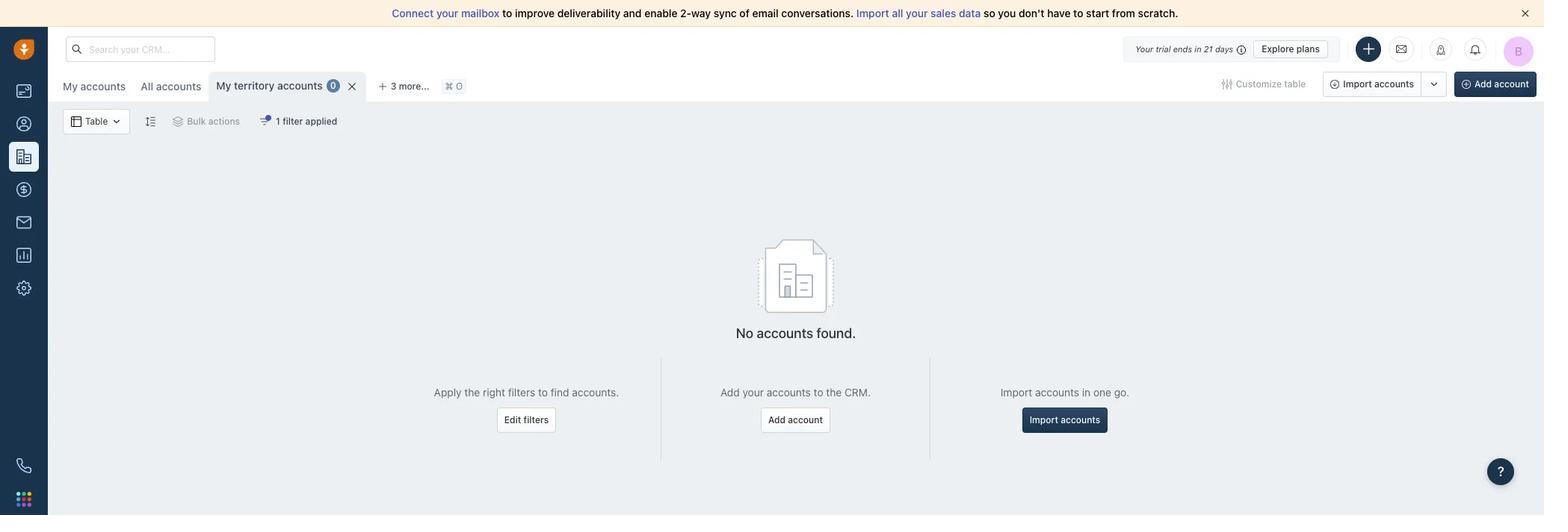 Task type: vqa. For each thing, say whether or not it's contained in the screenshot.
Close icon
yes



Task type: locate. For each thing, give the bounding box(es) containing it.
your for connect your mailbox to improve deliverability and enable 2-way sync of email conversations. import all your sales data so you don't have to start from scratch.
[[437, 7, 459, 19]]

your
[[437, 7, 459, 19], [906, 7, 928, 19], [743, 386, 764, 399]]

1 vertical spatial in
[[1083, 386, 1091, 399]]

1 horizontal spatial import accounts button
[[1324, 72, 1422, 97]]

data
[[959, 7, 981, 19]]

freshworks switcher image
[[16, 493, 31, 507]]

no accounts found.
[[736, 326, 856, 342]]

container_wx8msf4aqz5i3rn1 image left bulk
[[173, 117, 183, 127]]

0 vertical spatial filters
[[508, 386, 535, 399]]

table
[[1285, 79, 1306, 90]]

import all your sales data link
[[857, 7, 984, 19]]

0 horizontal spatial container_wx8msf4aqz5i3rn1 image
[[71, 117, 81, 127]]

the
[[465, 386, 480, 399], [826, 386, 842, 399]]

accounts down import accounts in one go.
[[1061, 415, 1101, 426]]

add account down add your accounts to the crm. on the bottom of the page
[[769, 415, 823, 426]]

in
[[1195, 44, 1202, 53], [1083, 386, 1091, 399]]

0 vertical spatial import accounts
[[1344, 79, 1415, 90]]

my for my accounts
[[63, 80, 78, 93]]

1 vertical spatial filters
[[524, 415, 549, 426]]

table
[[85, 116, 108, 127]]

container_wx8msf4aqz5i3rn1 image left customize
[[1222, 79, 1233, 90]]

in left the one
[[1083, 386, 1091, 399]]

filters
[[508, 386, 535, 399], [524, 415, 549, 426]]

filters right right
[[508, 386, 535, 399]]

import accounts down import accounts in one go.
[[1030, 415, 1101, 426]]

account down close "icon"
[[1495, 79, 1530, 90]]

import accounts button down import accounts in one go.
[[1023, 408, 1108, 434]]

my
[[216, 79, 231, 92], [63, 80, 78, 93]]

add account
[[1475, 79, 1530, 90], [769, 415, 823, 426]]

1 vertical spatial add
[[721, 386, 740, 399]]

Search your CRM... text field
[[66, 37, 215, 62]]

0
[[330, 80, 336, 92]]

improve
[[515, 7, 555, 19]]

2 vertical spatial add
[[769, 415, 786, 426]]

the left crm.
[[826, 386, 842, 399]]

found.
[[817, 326, 856, 342]]

filters inside button
[[524, 415, 549, 426]]

2 container_wx8msf4aqz5i3rn1 image from the left
[[112, 117, 122, 127]]

0 vertical spatial account
[[1495, 79, 1530, 90]]

bulk actions button
[[163, 109, 250, 135]]

filters right edit
[[524, 415, 549, 426]]

territory
[[234, 79, 275, 92]]

all
[[892, 7, 903, 19]]

find
[[551, 386, 569, 399]]

1 horizontal spatial account
[[1495, 79, 1530, 90]]

customize
[[1236, 79, 1282, 90]]

edit filters
[[505, 415, 549, 426]]

2-
[[680, 7, 692, 19]]

explore
[[1262, 43, 1295, 54]]

accounts right all
[[156, 80, 201, 93]]

enable
[[645, 7, 678, 19]]

container_wx8msf4aqz5i3rn1 image for bulk
[[173, 117, 183, 127]]

0 horizontal spatial container_wx8msf4aqz5i3rn1 image
[[173, 117, 183, 127]]

⌘
[[445, 81, 454, 92]]

trial
[[1156, 44, 1171, 53]]

conversations.
[[782, 7, 854, 19]]

account down add your accounts to the crm. on the bottom of the page
[[788, 415, 823, 426]]

bulk actions
[[187, 116, 240, 127]]

start
[[1086, 7, 1110, 19]]

container_wx8msf4aqz5i3rn1 image
[[1222, 79, 1233, 90], [173, 117, 183, 127], [260, 117, 270, 127]]

your down no
[[743, 386, 764, 399]]

import accounts inside import accounts group
[[1344, 79, 1415, 90]]

what's new image
[[1436, 45, 1447, 55]]

import accounts down 'send email' 'icon'
[[1344, 79, 1415, 90]]

0 horizontal spatial account
[[788, 415, 823, 426]]

container_wx8msf4aqz5i3rn1 image left table
[[71, 117, 81, 127]]

2 horizontal spatial container_wx8msf4aqz5i3rn1 image
[[1222, 79, 1233, 90]]

apply
[[434, 386, 462, 399]]

1 horizontal spatial import accounts
[[1344, 79, 1415, 90]]

3
[[391, 81, 397, 92]]

apply the right filters to find accounts.
[[434, 386, 619, 399]]

don't
[[1019, 7, 1045, 19]]

all accounts button
[[133, 72, 209, 102], [141, 80, 201, 93]]

1 vertical spatial add account button
[[761, 408, 831, 434]]

to
[[502, 7, 512, 19], [1074, 7, 1084, 19], [538, 386, 548, 399], [814, 386, 824, 399]]

0 vertical spatial add
[[1475, 79, 1492, 90]]

3 more...
[[391, 81, 430, 92]]

1 horizontal spatial container_wx8msf4aqz5i3rn1 image
[[112, 117, 122, 127]]

1 vertical spatial import accounts button
[[1023, 408, 1108, 434]]

accounts inside group
[[1375, 79, 1415, 90]]

accounts right no
[[757, 326, 814, 342]]

my for my territory accounts 0
[[216, 79, 231, 92]]

no
[[736, 326, 754, 342]]

1 horizontal spatial the
[[826, 386, 842, 399]]

container_wx8msf4aqz5i3rn1 image left 1
[[260, 117, 270, 127]]

my accounts button
[[55, 72, 133, 102], [63, 80, 126, 93]]

container_wx8msf4aqz5i3rn1 image right table
[[112, 117, 122, 127]]

add your accounts to the crm.
[[721, 386, 871, 399]]

so
[[984, 7, 996, 19]]

filter
[[283, 116, 303, 127]]

accounts down 'send email' 'icon'
[[1375, 79, 1415, 90]]

accounts left 0
[[277, 79, 323, 92]]

1 horizontal spatial container_wx8msf4aqz5i3rn1 image
[[260, 117, 270, 127]]

container_wx8msf4aqz5i3rn1 image inside bulk actions button
[[173, 117, 183, 127]]

0 horizontal spatial add account button
[[761, 408, 831, 434]]

import accounts
[[1344, 79, 1415, 90], [1030, 415, 1101, 426]]

1 vertical spatial import accounts
[[1030, 415, 1101, 426]]

the left right
[[465, 386, 480, 399]]

add account button
[[1455, 72, 1537, 97], [761, 408, 831, 434]]

account
[[1495, 79, 1530, 90], [788, 415, 823, 426]]

mailbox
[[461, 7, 500, 19]]

add
[[1475, 79, 1492, 90], [721, 386, 740, 399], [769, 415, 786, 426]]

0 horizontal spatial your
[[437, 7, 459, 19]]

0 horizontal spatial the
[[465, 386, 480, 399]]

my accounts
[[63, 80, 126, 93]]

connect your mailbox link
[[392, 7, 502, 19]]

container_wx8msf4aqz5i3rn1 image
[[71, 117, 81, 127], [112, 117, 122, 127]]

send email image
[[1397, 43, 1407, 56]]

my up table dropdown button
[[63, 80, 78, 93]]

1 horizontal spatial add account
[[1475, 79, 1530, 90]]

import accounts in one go.
[[1001, 386, 1130, 399]]

0 vertical spatial add account button
[[1455, 72, 1537, 97]]

1 horizontal spatial in
[[1195, 44, 1202, 53]]

one
[[1094, 386, 1112, 399]]

1 horizontal spatial your
[[743, 386, 764, 399]]

you
[[998, 7, 1016, 19]]

your right all
[[906, 7, 928, 19]]

1 filter applied
[[276, 116, 337, 127]]

accounts down no accounts found.
[[767, 386, 811, 399]]

accounts
[[1375, 79, 1415, 90], [277, 79, 323, 92], [80, 80, 126, 93], [156, 80, 201, 93], [757, 326, 814, 342], [767, 386, 811, 399], [1036, 386, 1080, 399], [1061, 415, 1101, 426]]

all
[[141, 80, 153, 93]]

0 horizontal spatial add
[[721, 386, 740, 399]]

1 horizontal spatial my
[[216, 79, 231, 92]]

your left the mailbox
[[437, 7, 459, 19]]

0 vertical spatial in
[[1195, 44, 1202, 53]]

add account down close "icon"
[[1475, 79, 1530, 90]]

container_wx8msf4aqz5i3rn1 image inside customize table button
[[1222, 79, 1233, 90]]

my territory accounts link
[[216, 79, 323, 93]]

in left 21
[[1195, 44, 1202, 53]]

my left territory at the top left of page
[[216, 79, 231, 92]]

bulk
[[187, 116, 206, 127]]

customize table button
[[1212, 72, 1316, 97]]

sync
[[714, 7, 737, 19]]

import
[[857, 7, 890, 19], [1344, 79, 1372, 90], [1001, 386, 1033, 399], [1030, 415, 1059, 426]]

import accounts button
[[1324, 72, 1422, 97], [1023, 408, 1108, 434]]

import accounts button down 'send email' 'icon'
[[1324, 72, 1422, 97]]

2 the from the left
[[826, 386, 842, 399]]

deliverability
[[558, 7, 621, 19]]

0 horizontal spatial my
[[63, 80, 78, 93]]

edit
[[505, 415, 521, 426]]

edit filters button
[[497, 408, 556, 434]]

1 vertical spatial add account
[[769, 415, 823, 426]]



Task type: describe. For each thing, give the bounding box(es) containing it.
⌘ o
[[445, 81, 463, 92]]

connect your mailbox to improve deliverability and enable 2-way sync of email conversations. import all your sales data so you don't have to start from scratch.
[[392, 7, 1179, 19]]

applied
[[305, 116, 337, 127]]

style_myh0__igzzd8unmi image
[[145, 116, 156, 127]]

import inside group
[[1344, 79, 1372, 90]]

actions
[[208, 116, 240, 127]]

0 horizontal spatial import accounts button
[[1023, 408, 1108, 434]]

to left start
[[1074, 7, 1084, 19]]

sales
[[931, 7, 957, 19]]

2 horizontal spatial add
[[1475, 79, 1492, 90]]

accounts up table
[[80, 80, 126, 93]]

21
[[1204, 44, 1213, 53]]

phone image
[[16, 459, 31, 474]]

0 vertical spatial import accounts button
[[1324, 72, 1422, 97]]

table button
[[63, 109, 130, 135]]

to right the mailbox
[[502, 7, 512, 19]]

to left crm.
[[814, 386, 824, 399]]

0 horizontal spatial in
[[1083, 386, 1091, 399]]

1 container_wx8msf4aqz5i3rn1 image from the left
[[71, 117, 81, 127]]

1 vertical spatial account
[[788, 415, 823, 426]]

all accounts
[[141, 80, 201, 93]]

to left find
[[538, 386, 548, 399]]

1 horizontal spatial add
[[769, 415, 786, 426]]

connect
[[392, 7, 434, 19]]

of
[[740, 7, 750, 19]]

0 horizontal spatial add account
[[769, 415, 823, 426]]

days
[[1216, 44, 1234, 53]]

have
[[1048, 7, 1071, 19]]

right
[[483, 386, 505, 399]]

accounts left the one
[[1036, 386, 1080, 399]]

3 more... button
[[370, 76, 438, 97]]

explore plans link
[[1254, 40, 1329, 58]]

plans
[[1297, 43, 1320, 54]]

1 filter applied button
[[250, 109, 347, 135]]

explore plans
[[1262, 43, 1320, 54]]

and
[[623, 7, 642, 19]]

my territory accounts 0
[[216, 79, 336, 92]]

your
[[1136, 44, 1154, 53]]

email
[[753, 7, 779, 19]]

phone element
[[9, 452, 39, 481]]

scratch.
[[1138, 7, 1179, 19]]

close image
[[1522, 10, 1530, 17]]

o
[[456, 81, 463, 92]]

2 horizontal spatial your
[[906, 7, 928, 19]]

way
[[692, 7, 711, 19]]

from
[[1112, 7, 1136, 19]]

import accounts group
[[1324, 72, 1447, 97]]

more...
[[399, 81, 430, 92]]

container_wx8msf4aqz5i3rn1 image for customize
[[1222, 79, 1233, 90]]

go.
[[1115, 386, 1130, 399]]

1 the from the left
[[465, 386, 480, 399]]

your for add your accounts to the crm.
[[743, 386, 764, 399]]

accounts.
[[572, 386, 619, 399]]

0 horizontal spatial import accounts
[[1030, 415, 1101, 426]]

container_wx8msf4aqz5i3rn1 image inside the 1 filter applied 'button'
[[260, 117, 270, 127]]

your trial ends in 21 days
[[1136, 44, 1234, 53]]

crm.
[[845, 386, 871, 399]]

customize table
[[1236, 79, 1306, 90]]

1
[[276, 116, 280, 127]]

0 vertical spatial add account
[[1475, 79, 1530, 90]]

ends
[[1174, 44, 1193, 53]]

1 horizontal spatial add account button
[[1455, 72, 1537, 97]]



